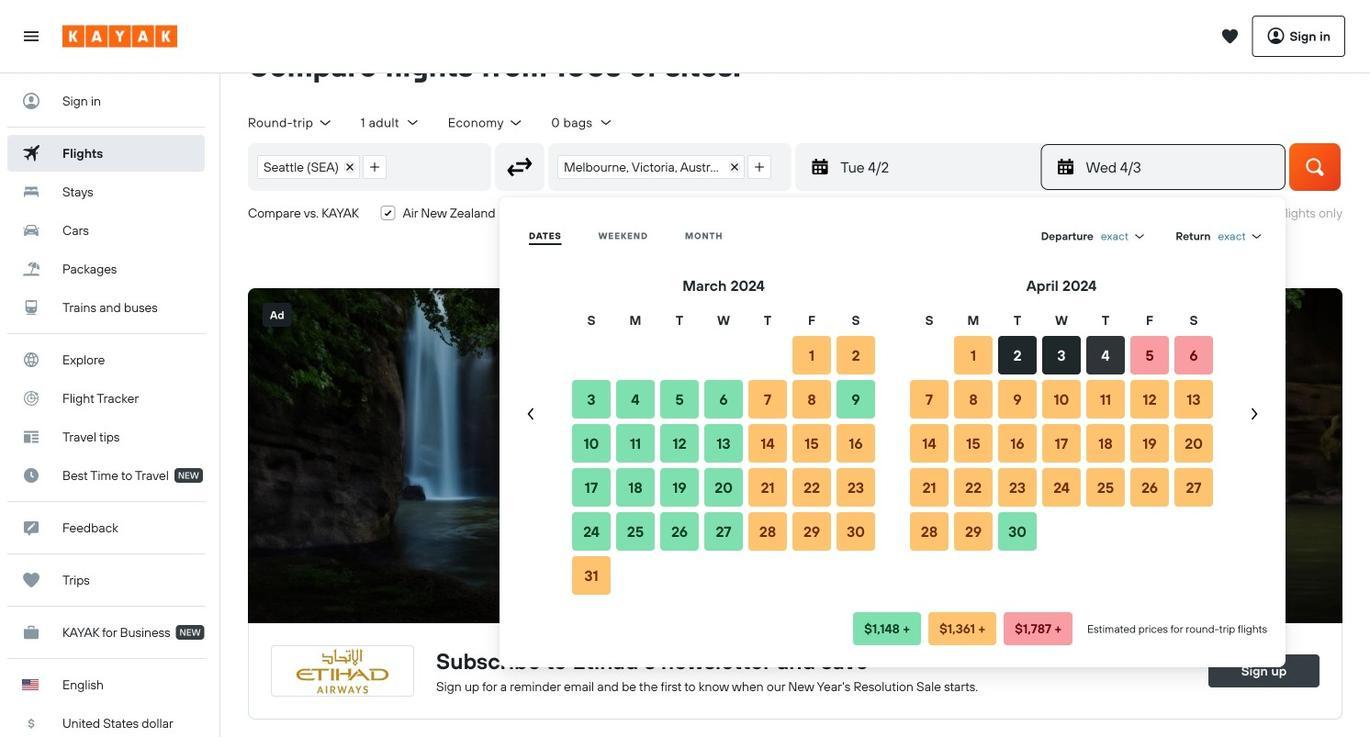 Task type: vqa. For each thing, say whether or not it's contained in the screenshot.
search field
no



Task type: describe. For each thing, give the bounding box(es) containing it.
hpto logo image
[[272, 647, 413, 696]]

end date calendar input use left and right arrow keys to change day. use up and down arrow keys to change week. tab
[[507, 275, 1279, 598]]

Cabin type Economy field
[[448, 114, 524, 131]]

4 list item from the left
[[748, 155, 772, 179]]

Dates radio
[[529, 230, 562, 242]]

Weekend radio
[[599, 230, 648, 242]]

list for flight origin input text field
[[249, 144, 395, 190]]

hpto-image element
[[248, 288, 1343, 624]]

2 list item from the left
[[363, 155, 387, 179]]

united states (english) image
[[22, 680, 39, 691]]

Month radio
[[685, 230, 723, 242]]

remove image
[[345, 162, 355, 172]]



Task type: locate. For each thing, give the bounding box(es) containing it.
2 list from the left
[[549, 144, 780, 190]]

list down trip type round-trip field
[[249, 144, 395, 190]]

menu
[[507, 220, 1279, 646]]

list item up weekend radio
[[558, 155, 745, 179]]

list item right remove image
[[363, 155, 387, 179]]

list
[[249, 144, 395, 190], [549, 144, 780, 190]]

Flight destination input text field
[[780, 144, 791, 190]]

1 list from the left
[[249, 144, 395, 190]]

list item right remove icon on the right top
[[748, 155, 772, 179]]

1 list item from the left
[[257, 155, 360, 179]]

list item
[[257, 155, 360, 179], [363, 155, 387, 179], [558, 155, 745, 179], [748, 155, 772, 179]]

3 list item from the left
[[558, 155, 745, 179]]

1 horizontal spatial list
[[549, 144, 780, 190]]

prices on this day are around average element
[[929, 613, 997, 646]]

navigation menu image
[[22, 27, 40, 45]]

remove image
[[731, 162, 740, 172]]

Trip type Round-trip field
[[248, 114, 333, 131]]

submit feedback about our site image
[[15, 512, 48, 545]]

prices on this day are above average element
[[1004, 613, 1073, 646]]

list up month option
[[549, 144, 780, 190]]

swap departure airport and destination airport image
[[503, 150, 538, 184]]

prices on this day are below average element
[[854, 613, 921, 646]]

Flight origin input text field
[[395, 144, 491, 190]]

wednesday april 3rd element
[[1086, 156, 1274, 178]]

list item down trip type round-trip field
[[257, 155, 360, 179]]

tuesday april 2nd element
[[841, 156, 1029, 178]]

0 horizontal spatial list
[[249, 144, 395, 190]]

list for "flight destination input" text box
[[549, 144, 780, 190]]

None field
[[1101, 229, 1147, 243], [1219, 229, 1264, 243], [1101, 229, 1147, 243], [1219, 229, 1264, 243]]



